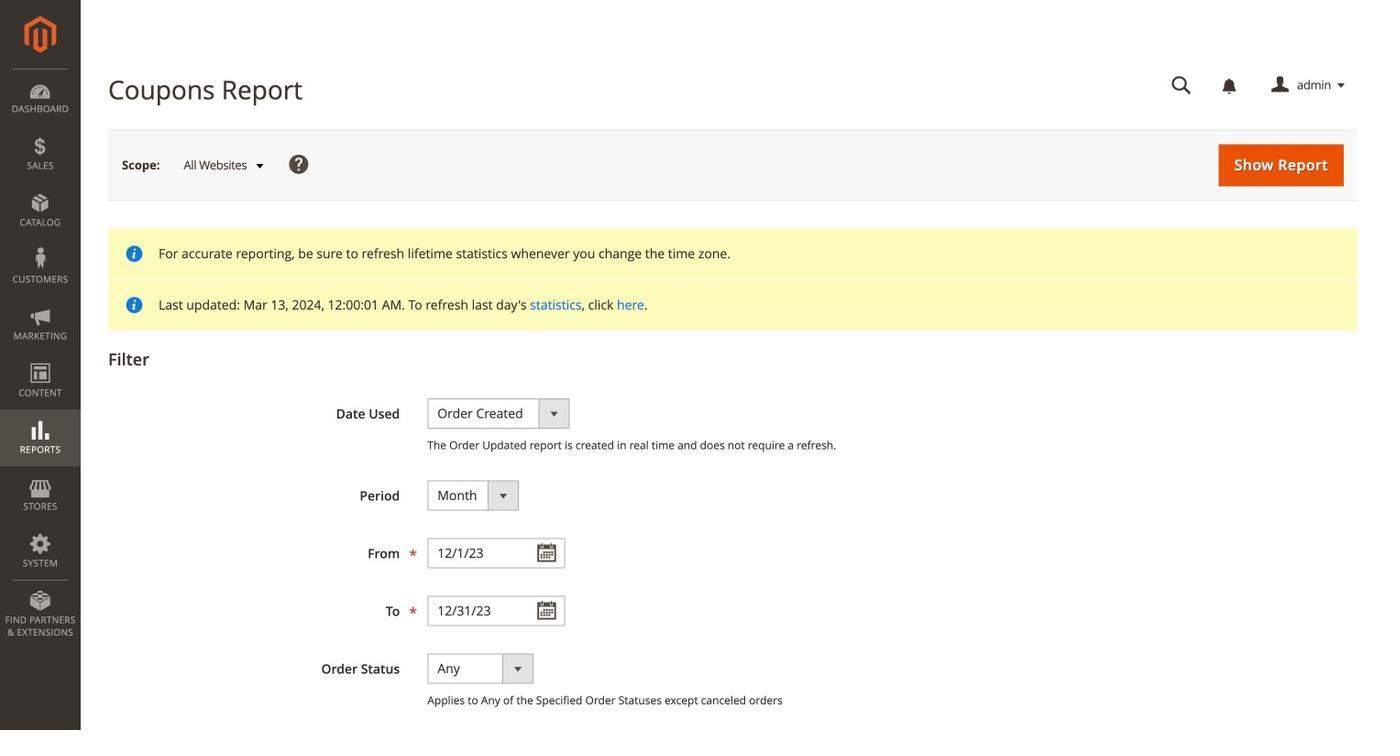 Task type: describe. For each thing, give the bounding box(es) containing it.
magento admin panel image
[[24, 16, 56, 53]]



Task type: locate. For each thing, give the bounding box(es) containing it.
None text field
[[1159, 70, 1204, 102]]

None text field
[[427, 538, 565, 569], [427, 596, 565, 626], [427, 538, 565, 569], [427, 596, 565, 626]]

menu bar
[[0, 69, 81, 648]]



